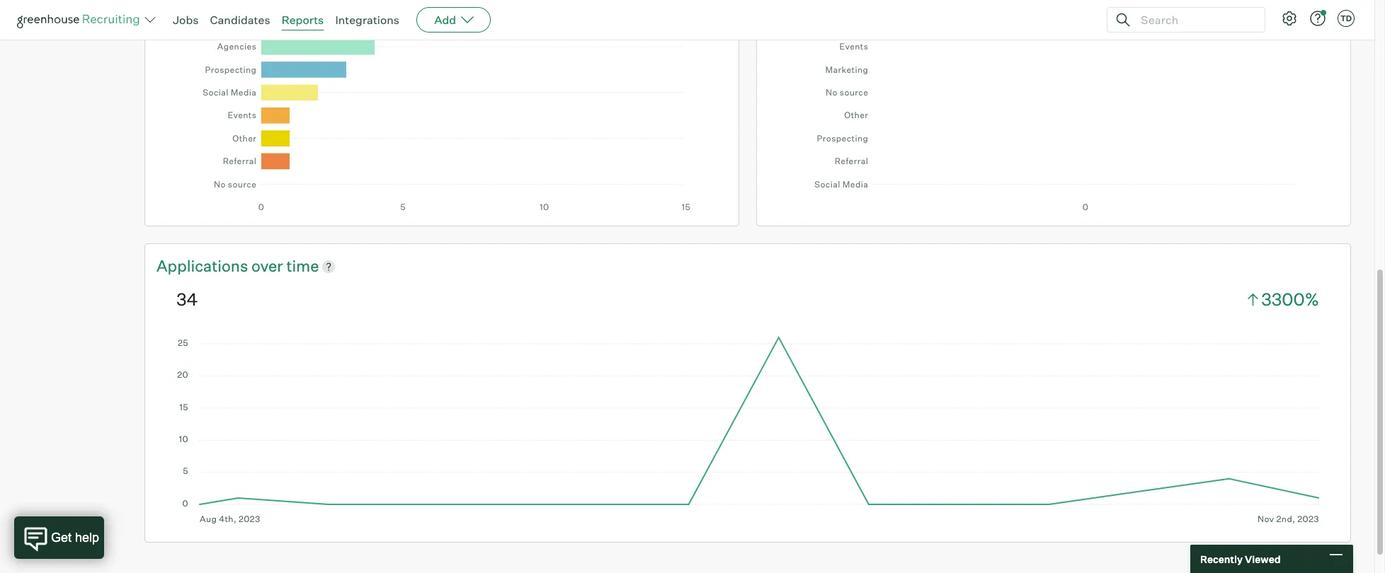 Task type: vqa. For each thing, say whether or not it's contained in the screenshot.
Reports link
yes



Task type: locate. For each thing, give the bounding box(es) containing it.
applications link
[[157, 256, 252, 278]]

integrations link
[[335, 13, 400, 27]]

applications over
[[157, 257, 287, 276]]

applications
[[157, 257, 248, 276]]

time link
[[287, 256, 319, 278]]

over
[[252, 257, 283, 276]]

time
[[287, 257, 319, 276]]

greenhouse recruiting image
[[17, 11, 145, 28]]

xychart image
[[176, 0, 708, 212], [789, 0, 1320, 212], [176, 334, 1320, 525]]

integrations
[[335, 13, 400, 27]]

td button
[[1338, 10, 1355, 27]]

td
[[1341, 13, 1353, 23]]

34
[[176, 289, 198, 310]]

add
[[434, 13, 456, 27]]

recently viewed
[[1201, 554, 1281, 566]]



Task type: describe. For each thing, give the bounding box(es) containing it.
jobs link
[[173, 13, 199, 27]]

td button
[[1336, 7, 1358, 30]]

candidates
[[210, 13, 270, 27]]

viewed
[[1245, 554, 1281, 566]]

Search text field
[[1138, 10, 1253, 30]]

over link
[[252, 256, 287, 278]]

reports link
[[282, 13, 324, 27]]

recently
[[1201, 554, 1243, 566]]

configure image
[[1282, 10, 1299, 27]]

reports
[[282, 13, 324, 27]]

add button
[[417, 7, 491, 33]]

candidates link
[[210, 13, 270, 27]]

3300%
[[1262, 289, 1320, 310]]

jobs
[[173, 13, 199, 27]]



